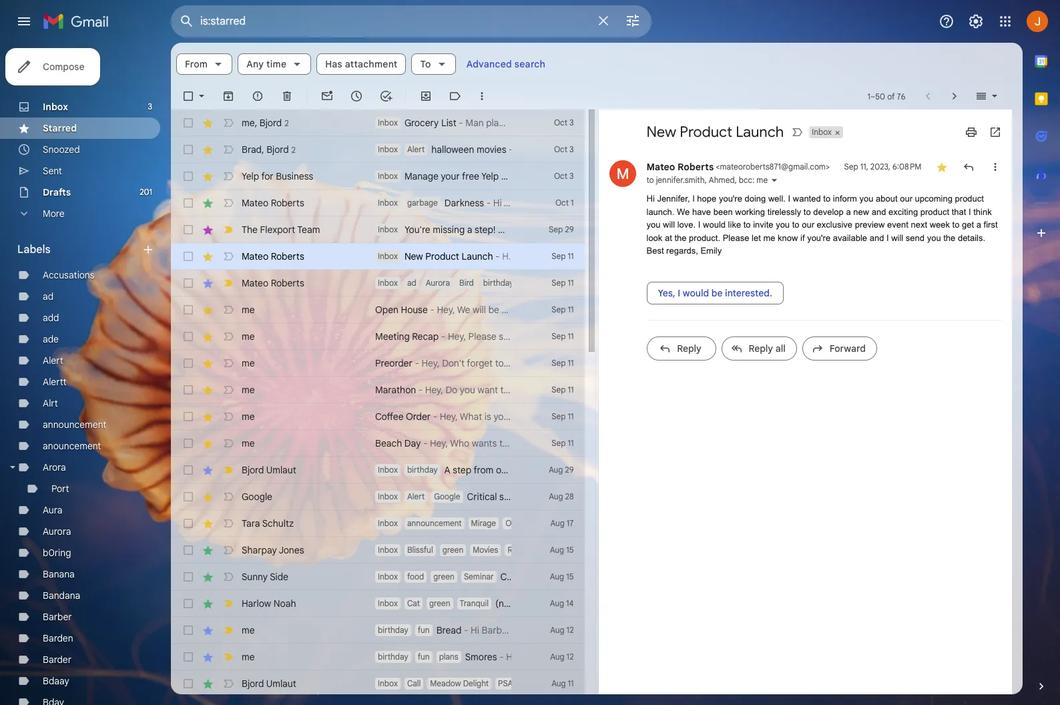 Task type: locate. For each thing, give the bounding box(es) containing it.
inbox inside bjord umlaut row
[[378, 679, 398, 689]]

blissful
[[407, 545, 433, 555]]

0 vertical spatial 15
[[567, 545, 574, 555]]

15 inside sharpay jones row
[[567, 545, 574, 555]]

- right day
[[424, 438, 428, 450]]

bandana link
[[43, 590, 80, 602]]

1 vertical spatial 1
[[571, 198, 574, 208]]

15 for sharpay jones
[[567, 545, 574, 555]]

aurora down inbox new product launch -
[[426, 278, 450, 288]]

row up manage in the top left of the page
[[171, 136, 585, 163]]

bdaay link
[[43, 675, 69, 687]]

me for seventh row from the top
[[242, 304, 255, 316]]

11,
[[861, 162, 869, 172]]

0 horizontal spatial product
[[921, 207, 950, 217]]

1 umlaut from the top
[[266, 464, 297, 476]]

send down next
[[907, 233, 925, 243]]

tara schultz row
[[171, 510, 585, 537]]

1 vertical spatial our
[[803, 220, 815, 230]]

our up if
[[803, 220, 815, 230]]

more image
[[476, 90, 489, 103]]

inbox up tara schultz row
[[378, 492, 398, 502]]

5 sep 11 from the top
[[552, 358, 574, 368]]

1 12 from the top
[[567, 625, 574, 635]]

roberts for mateo roberts row
[[271, 277, 305, 289]]

1 vertical spatial green
[[434, 572, 455, 582]]

0 vertical spatial launch
[[736, 123, 784, 141]]

2 bjord umlaut from the top
[[242, 678, 297, 690]]

12 for bread -
[[567, 625, 574, 635]]

0 horizontal spatial 2
[[285, 118, 289, 128]]

0 horizontal spatial aurora
[[43, 526, 71, 538]]

roberts for 13th row from the bottom
[[271, 251, 305, 263]]

row down beach
[[171, 457, 585, 484]]

2 vertical spatial alert
[[407, 492, 425, 502]]

row up cat
[[171, 564, 585, 591]]

14 row from the top
[[171, 484, 585, 510]]

to right the like
[[744, 220, 751, 230]]

wanted
[[794, 194, 822, 204]]

None checkbox
[[182, 90, 195, 103], [182, 116, 195, 130], [182, 250, 195, 263], [182, 277, 195, 290], [182, 357, 195, 370], [182, 410, 195, 424], [182, 437, 195, 450], [182, 464, 195, 477], [182, 490, 195, 504], [182, 517, 195, 530], [182, 571, 195, 584], [182, 677, 195, 691], [182, 90, 195, 103], [182, 116, 195, 130], [182, 250, 195, 263], [182, 277, 195, 290], [182, 357, 195, 370], [182, 410, 195, 424], [182, 437, 195, 450], [182, 464, 195, 477], [182, 490, 195, 504], [182, 517, 195, 530], [182, 571, 195, 584], [182, 677, 195, 691]]

1 vertical spatial umlaut
[[266, 678, 297, 690]]

Search mail text field
[[200, 15, 588, 28]]

inbox grocery list -
[[378, 117, 466, 129]]

row up meeting
[[171, 297, 585, 323]]

send inside hi jennifer, i hope you're doing well. i wanted to inform you about our upcoming product launch. we have been working tirelessly to develop a new and exciting product that i think you will love. i would like to invite you to our exclusive preview event next week to get a first look at the product. please let me know if you're available and i will send you the details. best regards, emily
[[907, 233, 925, 243]]

aug for a step from oblivion
[[549, 465, 563, 475]]

0 vertical spatial 29
[[565, 224, 574, 235]]

would down been
[[704, 220, 726, 230]]

2 for brad
[[292, 145, 296, 155]]

aug 15 down aug 17
[[550, 545, 574, 555]]

0 horizontal spatial google
[[242, 491, 273, 503]]

0 vertical spatial would
[[704, 220, 726, 230]]

fun left plans
[[418, 652, 430, 662]]

1 vertical spatial aug 12
[[551, 652, 574, 662]]

16 row from the top
[[171, 591, 585, 617]]

inbox inside tara schultz row
[[378, 518, 398, 528]]

to right how
[[548, 224, 557, 236]]

15 down 17
[[567, 545, 574, 555]]

tab list
[[1024, 43, 1061, 657]]

29 down oct 1
[[565, 224, 574, 235]]

sep for coffee order -
[[552, 412, 566, 422]]

show details image
[[771, 176, 779, 184]]

hi jennifer, i hope you're doing well. i wanted to inform you about our upcoming product launch. we have been working tirelessly to develop a new and exciting product that i think you will love. i would like to invite you to our exclusive preview event next week to get a first look at the product. please let me know if you're available and i will send you the details. best regards, emily
[[647, 194, 999, 256]]

aug down aug 14
[[551, 625, 565, 635]]

meadow delight
[[430, 679, 489, 689]]

1 vertical spatial announcement
[[407, 518, 462, 528]]

hi
[[647, 194, 655, 204]]

has attachment button
[[317, 53, 407, 75]]

8 row from the top
[[171, 323, 585, 350]]

critical
[[467, 491, 497, 503]]

inbox up '>'
[[813, 127, 832, 137]]

search
[[515, 58, 546, 70]]

row down garbage at the top of page
[[171, 216, 656, 243]]

3 inside labels navigation
[[148, 102, 152, 112]]

coffee order -
[[375, 411, 440, 423]]

1 mateo roberts from the top
[[242, 197, 305, 209]]

3 row from the top
[[171, 163, 585, 190]]

2 inside brad , bjord 2
[[292, 145, 296, 155]]

1 the from the left
[[675, 233, 687, 243]]

your right sep 29
[[582, 224, 601, 236]]

0 vertical spatial ad
[[407, 278, 417, 288]]

launch
[[736, 123, 784, 141], [462, 251, 493, 263]]

announcement up anouncement
[[43, 419, 106, 431]]

reply down yes, i would be interested.
[[678, 342, 702, 354]]

inbox link
[[43, 101, 68, 113]]

0 vertical spatial and
[[872, 207, 887, 217]]

sep 11 for open house -
[[552, 305, 574, 315]]

product down "missing"
[[426, 251, 460, 263]]

roberts for 4th row
[[271, 197, 305, 209]]

inbox left garbage at the top of page
[[378, 198, 398, 208]]

2 29 from the top
[[565, 465, 574, 475]]

0 vertical spatial will
[[663, 220, 676, 230]]

bird
[[460, 278, 474, 288]]

0 horizontal spatial new
[[405, 251, 423, 263]]

None search field
[[171, 5, 652, 37]]

12 row from the top
[[171, 430, 585, 457]]

1 horizontal spatial 1
[[868, 91, 871, 101]]

and down preview
[[870, 233, 885, 243]]

bread
[[437, 625, 462, 637]]

barden link
[[43, 633, 73, 645]]

would inside hi jennifer, i hope you're doing well. i wanted to inform you about our upcoming product launch. we have been working tirelessly to develop a new and exciting product that i think you will love. i would like to invite you to our exclusive preview event next week to get a first look at the product. please let me know if you're available and i will send you the details. best regards, emily
[[704, 220, 726, 230]]

call
[[407, 679, 421, 689]]

banana
[[43, 569, 75, 581]]

1 aug 15 from the top
[[550, 545, 574, 555]]

tranquil
[[460, 599, 489, 609]]

sep 11 for meeting recap -
[[552, 331, 574, 341]]

1 vertical spatial 12
[[567, 652, 574, 662]]

0 horizontal spatial announcement
[[43, 419, 106, 431]]

aug 12 down aug 14
[[551, 625, 574, 635]]

yelp left for on the left
[[242, 170, 259, 182]]

3 mateo roberts from the top
[[242, 277, 305, 289]]

0 horizontal spatial a
[[467, 224, 473, 236]]

garbage
[[407, 198, 438, 208]]

0 horizontal spatial reply
[[678, 342, 702, 354]]

2 aug 15 from the top
[[550, 572, 574, 582]]

reply
[[678, 342, 702, 354], [749, 342, 774, 354]]

6 11 from the top
[[568, 385, 574, 395]]

1 29 from the top
[[565, 224, 574, 235]]

2 vertical spatial oct 3
[[555, 171, 574, 181]]

0 vertical spatial new
[[647, 123, 677, 141]]

ad inside mateo roberts row
[[407, 278, 417, 288]]

oct for halloween movies -
[[555, 144, 568, 154]]

1 vertical spatial and
[[870, 233, 885, 243]]

17 row from the top
[[171, 617, 585, 644]]

0 horizontal spatial yelp
[[242, 170, 259, 182]]

search mail image
[[175, 9, 199, 33]]

smores
[[465, 651, 497, 663]]

main menu image
[[16, 13, 32, 29]]

have
[[693, 207, 712, 217]]

0 horizontal spatial launch
[[462, 251, 493, 263]]

1 horizontal spatial your
[[582, 224, 601, 236]]

1 aug 12 from the top
[[551, 625, 574, 635]]

smores -
[[465, 651, 507, 663]]

8 sep 11 from the top
[[552, 438, 574, 448]]

row down cat
[[171, 617, 585, 644]]

2 11 from the top
[[568, 278, 574, 288]]

a left step!
[[467, 224, 473, 236]]

8 11 from the top
[[568, 438, 574, 448]]

your left free
[[441, 170, 460, 182]]

row down food
[[171, 591, 585, 617]]

1 vertical spatial 15
[[567, 572, 574, 582]]

2 mateo roberts from the top
[[242, 251, 305, 263]]

0 vertical spatial aug 12
[[551, 625, 574, 635]]

1 15 from the top
[[567, 545, 574, 555]]

starred link
[[43, 122, 77, 134]]

and
[[872, 207, 887, 217], [870, 233, 885, 243]]

1 horizontal spatial the
[[944, 233, 956, 243]]

0 vertical spatial 12
[[567, 625, 574, 635]]

advanced search options image
[[620, 7, 647, 34]]

11
[[568, 251, 574, 261], [568, 278, 574, 288], [568, 305, 574, 315], [568, 331, 574, 341], [568, 358, 574, 368], [568, 385, 574, 395], [568, 412, 574, 422], [568, 438, 574, 448], [568, 679, 574, 689]]

a right 'get'
[[977, 220, 982, 230]]

0 vertical spatial umlaut
[[266, 464, 297, 476]]

12 for smores -
[[567, 652, 574, 662]]

i left hope on the right top
[[693, 194, 695, 204]]

3 sep 11 from the top
[[552, 305, 574, 315]]

0 vertical spatial oct 3
[[555, 118, 574, 128]]

1 vertical spatial your
[[582, 224, 601, 236]]

harlow noah
[[242, 598, 296, 610]]

yelp right free
[[482, 170, 499, 182]]

4 row from the top
[[171, 190, 585, 216]]

i right love.
[[699, 220, 701, 230]]

aug down aug 17
[[550, 545, 565, 555]]

0 vertical spatial green
[[443, 545, 464, 555]]

0 horizontal spatial send
[[559, 224, 580, 236]]

2 up the business at the top left
[[292, 145, 296, 155]]

aug up aug 28
[[549, 465, 563, 475]]

me for 9th row
[[242, 357, 255, 369]]

will down 'event'
[[892, 233, 904, 243]]

1 vertical spatial product
[[921, 207, 950, 217]]

announcement link
[[43, 419, 106, 431]]

1 vertical spatial alert
[[43, 355, 63, 367]]

1 vertical spatial fun
[[418, 652, 430, 662]]

0 horizontal spatial the
[[675, 233, 687, 243]]

fun left bread
[[418, 625, 430, 635]]

aug 15 for sunny side
[[550, 572, 574, 582]]

2 12 from the top
[[567, 652, 574, 662]]

aug 12
[[551, 625, 574, 635], [551, 652, 574, 662]]

1 up sep 29
[[571, 198, 574, 208]]

7 sep 11 from the top
[[552, 412, 574, 422]]

29 up "28"
[[565, 465, 574, 475]]

row
[[171, 110, 585, 136], [171, 136, 585, 163], [171, 163, 585, 190], [171, 190, 585, 216], [171, 216, 656, 243], [171, 243, 585, 270], [171, 297, 585, 323], [171, 323, 585, 350], [171, 350, 585, 377], [171, 377, 585, 404], [171, 404, 585, 430], [171, 430, 585, 457], [171, 457, 585, 484], [171, 484, 585, 510], [171, 564, 585, 591], [171, 591, 585, 617], [171, 617, 585, 644], [171, 644, 585, 671]]

invite
[[754, 220, 774, 230]]

sep for beach day -
[[552, 438, 566, 448]]

inbox left manage in the top left of the page
[[378, 171, 398, 181]]

1
[[868, 91, 871, 101], [571, 198, 574, 208]]

sep 11 inside mateo roberts row
[[552, 278, 574, 288]]

preview
[[856, 220, 886, 230]]

barber link
[[43, 611, 72, 623]]

15 up '14'
[[567, 572, 574, 582]]

preorder -
[[375, 357, 422, 369]]

0 horizontal spatial 1
[[571, 198, 574, 208]]

birthday
[[484, 278, 514, 288], [407, 465, 438, 475], [378, 625, 409, 635], [378, 652, 409, 662]]

row up garbage at the top of page
[[171, 163, 585, 190]]

roberts
[[678, 161, 714, 173], [271, 197, 305, 209], [271, 251, 305, 263], [271, 277, 305, 289]]

starred
[[43, 122, 77, 134]]

1 yelp from the left
[[242, 170, 259, 182]]

inbox inside the inbox you're missing a step! here's how to send your inventory
[[378, 224, 398, 235]]

1 vertical spatial 2
[[292, 145, 296, 155]]

toggle split pane mode image
[[975, 90, 989, 103]]

snoozed link
[[43, 144, 80, 156]]

4 11 from the top
[[568, 331, 574, 341]]

2 fun from the top
[[418, 652, 430, 662]]

mateo roberts for inbox
[[242, 251, 305, 263]]

1 sep 11 from the top
[[552, 251, 574, 261]]

0 horizontal spatial your
[[441, 170, 460, 182]]

from button
[[176, 53, 233, 75]]

launch down step!
[[462, 251, 493, 263]]

inbox up open
[[378, 278, 398, 288]]

7 11 from the top
[[568, 412, 574, 422]]

drafts link
[[43, 186, 71, 198]]

aug 11
[[552, 679, 574, 689]]

-
[[459, 117, 463, 129], [509, 144, 513, 156], [487, 197, 491, 209], [496, 251, 500, 263], [431, 304, 435, 316], [442, 331, 446, 343], [415, 357, 419, 369], [419, 384, 423, 396], [433, 411, 438, 423], [424, 438, 428, 450], [464, 625, 469, 637], [500, 651, 504, 663]]

sep for open house -
[[552, 305, 566, 315]]

aug inside bjord umlaut row
[[552, 679, 566, 689]]

team
[[297, 224, 320, 236]]

side
[[270, 571, 289, 583]]

the right at
[[675, 233, 687, 243]]

new down you're
[[405, 251, 423, 263]]

new
[[854, 207, 870, 217]]

aug inside sharpay jones row
[[550, 545, 565, 555]]

will up at
[[663, 220, 676, 230]]

oct 3 for halloween movies -
[[555, 144, 574, 154]]

2 row from the top
[[171, 136, 585, 163]]

2 reply from the left
[[749, 342, 774, 354]]

1 vertical spatial aurora
[[43, 526, 71, 538]]

send inside row
[[559, 224, 580, 236]]

aug 29
[[549, 465, 574, 475]]

row up you're
[[171, 190, 585, 216]]

9 11 from the top
[[568, 679, 574, 689]]

aug for critical security alert
[[549, 492, 564, 502]]

inbox up the starred
[[43, 101, 68, 113]]

green right food
[[434, 572, 455, 582]]

1 horizontal spatial aurora
[[426, 278, 450, 288]]

17
[[567, 518, 574, 528]]

0 vertical spatial product
[[956, 194, 985, 204]]

2 umlaut from the top
[[266, 678, 297, 690]]

your
[[441, 170, 460, 182], [582, 224, 601, 236]]

29 for you're missing a step! here's how to send your inventory
[[565, 224, 574, 235]]

1 horizontal spatial 2
[[292, 145, 296, 155]]

3 11 from the top
[[568, 305, 574, 315]]

recap
[[412, 331, 439, 343]]

our up exciting
[[901, 194, 913, 204]]

0 horizontal spatial our
[[803, 220, 815, 230]]

0 vertical spatial mateo roberts
[[242, 197, 305, 209]]

12 up aug 11
[[567, 652, 574, 662]]

sent
[[43, 165, 62, 177]]

1 vertical spatial launch
[[462, 251, 493, 263]]

2 aug 12 from the top
[[551, 652, 574, 662]]

yes, i would be interested.
[[658, 287, 773, 299]]

inbox left call
[[378, 679, 398, 689]]

13 row from the top
[[171, 457, 585, 484]]

about
[[877, 194, 898, 204]]

1 horizontal spatial reply
[[749, 342, 774, 354]]

1 horizontal spatial send
[[907, 233, 925, 243]]

1 horizontal spatial yelp
[[482, 170, 499, 182]]

you down week
[[928, 233, 942, 243]]

ad up the add
[[43, 291, 54, 303]]

1 horizontal spatial new
[[647, 123, 677, 141]]

1 bjord umlaut from the top
[[242, 464, 297, 476]]

11 inside bjord umlaut row
[[568, 679, 574, 689]]

aug 15 inside sharpay jones row
[[550, 545, 574, 555]]

birthday inside mateo roberts row
[[484, 278, 514, 288]]

1 vertical spatial mateo roberts
[[242, 251, 305, 263]]

0 vertical spatial aug 15
[[550, 545, 574, 555]]

delete image
[[281, 90, 294, 103]]

3
[[148, 102, 152, 112], [570, 118, 574, 128], [570, 144, 574, 154], [570, 171, 574, 181]]

green right cat
[[430, 599, 451, 609]]

new up jennifer.smith in the right top of the page
[[647, 123, 677, 141]]

1 vertical spatial product
[[426, 251, 460, 263]]

labels navigation
[[0, 43, 171, 706]]

aug up aug 14
[[550, 572, 565, 582]]

1 horizontal spatial announcement
[[407, 518, 462, 528]]

inbox down tara schultz row
[[378, 545, 398, 555]]

has attachment
[[326, 58, 398, 70]]

product up that
[[956, 194, 985, 204]]

new inside row
[[405, 251, 423, 263]]

port
[[51, 483, 69, 495]]

me
[[242, 117, 255, 129], [757, 175, 768, 185], [764, 233, 776, 243], [242, 304, 255, 316], [242, 331, 255, 343], [242, 357, 255, 369], [242, 384, 255, 396], [242, 411, 255, 423], [242, 438, 255, 450], [242, 625, 255, 637], [242, 651, 255, 663]]

- right house
[[431, 304, 435, 316]]

1 11 from the top
[[568, 251, 574, 261]]

0 vertical spatial aurora
[[426, 278, 450, 288]]

the
[[675, 233, 687, 243], [944, 233, 956, 243]]

aug left "28"
[[549, 492, 564, 502]]

product up the <
[[680, 123, 733, 141]]

0 vertical spatial bjord umlaut
[[242, 464, 297, 476]]

4 sep 11 from the top
[[552, 331, 574, 341]]

0 vertical spatial fun
[[418, 625, 430, 635]]

bjord umlaut for aug 29
[[242, 464, 297, 476]]

5 11 from the top
[[568, 358, 574, 368]]

11 inside mateo roberts row
[[568, 278, 574, 288]]

sep for marathon -
[[552, 385, 566, 395]]

sep 11, 2023, 6:08 pm cell
[[845, 160, 922, 174]]

1 vertical spatial will
[[892, 233, 904, 243]]

0 horizontal spatial you're
[[719, 194, 743, 204]]

inbox left you're
[[378, 224, 398, 235]]

oct for inbox grocery list -
[[555, 118, 568, 128]]

1 vertical spatial would
[[683, 287, 710, 299]]

product
[[956, 194, 985, 204], [921, 207, 950, 217]]

inbox inside inbox manage your free yelp business page
[[378, 171, 398, 181]]

7 row from the top
[[171, 297, 585, 323]]

aug 12 up aug 11
[[551, 652, 574, 662]]

product.
[[690, 233, 721, 243]]

0 horizontal spatial product
[[426, 251, 460, 263]]

alert
[[536, 491, 556, 503]]

you're up been
[[719, 194, 743, 204]]

inbox down add to tasks icon
[[378, 118, 398, 128]]

9 row from the top
[[171, 350, 585, 377]]

0 vertical spatial product
[[680, 123, 733, 141]]

beach day -
[[375, 438, 430, 450]]

to up know
[[793, 220, 800, 230]]

5 row from the top
[[171, 216, 656, 243]]

0 vertical spatial announcement
[[43, 419, 106, 431]]

green left movies
[[443, 545, 464, 555]]

has
[[326, 58, 343, 70]]

new
[[647, 123, 677, 141], [405, 251, 423, 263]]

0 horizontal spatial will
[[663, 220, 676, 230]]

row up sharpay jones row
[[171, 484, 585, 510]]

grocery
[[405, 117, 439, 129]]

1 vertical spatial aug 15
[[550, 572, 574, 582]]

row containing yelp for business
[[171, 163, 585, 190]]

aug for croissants
[[550, 572, 565, 582]]

aurora inside labels navigation
[[43, 526, 71, 538]]

me for 8th row from the top of the new product launch main content
[[242, 331, 255, 343]]

1 horizontal spatial our
[[901, 194, 913, 204]]

i inside button
[[678, 287, 681, 299]]

open house -
[[375, 304, 437, 316]]

- right order
[[433, 411, 438, 423]]

sent link
[[43, 165, 62, 177]]

2 oct 3 from the top
[[555, 144, 574, 154]]

bjord
[[260, 117, 282, 129], [267, 143, 289, 155], [242, 464, 264, 476], [242, 678, 264, 690]]

0 horizontal spatial ad
[[43, 291, 54, 303]]

new product launch main content
[[171, 43, 1024, 706]]

archive image
[[222, 90, 235, 103]]

tirelessly
[[768, 207, 802, 217]]

12
[[567, 625, 574, 635], [567, 652, 574, 662]]

15 row from the top
[[171, 564, 585, 591]]

a left 'new'
[[847, 207, 852, 217]]

None checkbox
[[182, 143, 195, 156], [182, 170, 195, 183], [182, 196, 195, 210], [182, 223, 195, 237], [182, 303, 195, 317], [182, 330, 195, 343], [182, 383, 195, 397], [182, 544, 195, 557], [182, 597, 195, 611], [182, 624, 195, 637], [182, 651, 195, 664], [182, 143, 195, 156], [182, 170, 195, 183], [182, 196, 195, 210], [182, 223, 195, 237], [182, 303, 195, 317], [182, 330, 195, 343], [182, 383, 195, 397], [182, 544, 195, 557], [182, 597, 195, 611], [182, 624, 195, 637], [182, 651, 195, 664]]

1 vertical spatial ad
[[43, 291, 54, 303]]

aug right psa
[[552, 679, 566, 689]]

reply left all
[[749, 342, 774, 354]]

1 vertical spatial new
[[405, 251, 423, 263]]

alert
[[407, 144, 425, 154], [43, 355, 63, 367], [407, 492, 425, 502]]

1 fun from the top
[[418, 625, 430, 635]]

more button
[[0, 203, 160, 224]]

2 down "delete" image
[[285, 118, 289, 128]]

aug left 17
[[551, 518, 565, 528]]

a
[[445, 464, 451, 476]]

me for eighth row from the bottom
[[242, 411, 255, 423]]

advanced search
[[467, 58, 546, 70]]

2 vertical spatial mateo roberts
[[242, 277, 305, 289]]

1 oct 3 from the top
[[555, 118, 574, 128]]

inbox up mateo roberts row
[[378, 251, 398, 261]]

2 vertical spatial green
[[430, 599, 451, 609]]

6 row from the top
[[171, 243, 585, 270]]

0 vertical spatial alert
[[407, 144, 425, 154]]

labels heading
[[17, 243, 142, 257]]

0 vertical spatial 1
[[868, 91, 871, 101]]

available
[[834, 233, 868, 243]]

2 sep 11 from the top
[[552, 278, 574, 288]]

1 vertical spatial oct 3
[[555, 144, 574, 154]]

2 15 from the top
[[567, 572, 574, 582]]

11 for marathon -
[[568, 385, 574, 395]]

mateo for mateo roberts row
[[242, 277, 269, 289]]

aug 14
[[550, 599, 574, 609]]

birthday right bird on the left top of the page
[[484, 278, 514, 288]]

1 horizontal spatial ad
[[407, 278, 417, 288]]

get
[[963, 220, 975, 230]]

0 vertical spatial 2
[[285, 118, 289, 128]]

me for 7th row from the bottom
[[242, 438, 255, 450]]

1 vertical spatial 29
[[565, 465, 574, 475]]

fun for bread -
[[418, 625, 430, 635]]

0 vertical spatial our
[[901, 194, 913, 204]]

be
[[712, 287, 723, 299]]

launch inside row
[[462, 251, 493, 263]]

6 sep 11 from the top
[[552, 385, 574, 395]]

sep 11 for beach day -
[[552, 438, 574, 448]]

1 vertical spatial bjord umlaut
[[242, 678, 297, 690]]

umlaut
[[266, 464, 297, 476], [266, 678, 297, 690]]

reply link
[[647, 336, 717, 360]]

2 inside me , bjord 2
[[285, 118, 289, 128]]

umlaut for aug 29
[[266, 464, 297, 476]]

1 vertical spatial you're
[[808, 233, 831, 243]]

alert inside labels navigation
[[43, 355, 63, 367]]

11 for beach day -
[[568, 438, 574, 448]]

aurora
[[426, 278, 450, 288], [43, 526, 71, 538]]

row containing bjord umlaut
[[171, 457, 585, 484]]

11 row from the top
[[171, 404, 585, 430]]

add to tasks image
[[379, 90, 393, 103]]

inbox inside sharpay jones row
[[378, 545, 398, 555]]

row containing harlow noah
[[171, 591, 585, 617]]

- right darkness
[[487, 197, 491, 209]]

1 reply from the left
[[678, 342, 702, 354]]



Task type: describe. For each thing, give the bounding box(es) containing it.
sep for preorder -
[[552, 358, 566, 368]]

me , bjord 2
[[242, 117, 289, 129]]

to up hi
[[647, 175, 654, 185]]

you up 'new'
[[860, 194, 874, 204]]

3 for grocery list
[[570, 118, 574, 128]]

clear search image
[[591, 7, 617, 34]]

mateo for 4th row
[[242, 197, 269, 209]]

birthday down cat
[[378, 625, 409, 635]]

sep 11 for preorder -
[[552, 358, 574, 368]]

a inside row
[[467, 224, 473, 236]]

, left ahmed on the right top of page
[[705, 175, 707, 185]]

row containing google
[[171, 484, 585, 510]]

me for 17th row from the top
[[242, 625, 255, 637]]

aug inside tara schultz row
[[551, 518, 565, 528]]

row containing brad
[[171, 136, 585, 163]]

aug 15 for sharpay jones
[[550, 545, 574, 555]]

ad inside labels navigation
[[43, 291, 54, 303]]

- right 'marathon'
[[419, 384, 423, 396]]

inbox down inbox grocery list -
[[378, 144, 398, 154]]

announcement inside tara schultz row
[[407, 518, 462, 528]]

bjord umlaut row
[[171, 671, 585, 698]]

green for (no subject)
[[430, 599, 451, 609]]

announcement inside labels navigation
[[43, 419, 106, 431]]

coffee
[[375, 411, 404, 423]]

11 for open house -
[[568, 305, 574, 315]]

<
[[716, 162, 721, 172]]

, down report spam image
[[255, 117, 257, 129]]

yelp for business
[[242, 170, 314, 182]]

i right well.
[[789, 194, 791, 204]]

- down step!
[[496, 251, 500, 263]]

food
[[407, 572, 424, 582]]

inbox inside inbox button
[[813, 127, 832, 137]]

aurora inside mateo roberts row
[[426, 278, 450, 288]]

alert link
[[43, 355, 63, 367]]

2023,
[[871, 162, 891, 172]]

that
[[953, 207, 967, 217]]

labels
[[17, 243, 51, 257]]

security
[[500, 491, 534, 503]]

inbox down beach
[[378, 465, 398, 475]]

mirage
[[471, 518, 496, 528]]

all
[[776, 342, 786, 354]]

inbox left cat
[[378, 599, 398, 609]]

first
[[985, 220, 999, 230]]

alert for critical security alert
[[407, 492, 425, 502]]

11 for meeting recap -
[[568, 331, 574, 341]]

birthday left a
[[407, 465, 438, 475]]

reply for reply
[[678, 342, 702, 354]]

like
[[729, 220, 742, 230]]

details.
[[959, 233, 986, 243]]

1 horizontal spatial launch
[[736, 123, 784, 141]]

oct 3 for inbox grocery list -
[[555, 118, 574, 128]]

starred image
[[936, 160, 949, 174]]

labels image
[[449, 90, 462, 103]]

next
[[912, 220, 928, 230]]

settings image
[[969, 13, 985, 29]]

inform
[[834, 194, 858, 204]]

3 for manage your free yelp business page
[[570, 171, 574, 181]]

darkness
[[445, 197, 484, 209]]

barder
[[43, 654, 72, 666]]

reply all
[[749, 342, 786, 354]]

- right recap
[[442, 331, 446, 343]]

- right smores
[[500, 651, 504, 663]]

aug 17
[[551, 518, 574, 528]]

aug for bread
[[551, 625, 565, 635]]

bjord umlaut for aug 11
[[242, 678, 297, 690]]

meeting recap -
[[375, 331, 448, 343]]

here's
[[498, 224, 525, 236]]

201
[[140, 187, 152, 197]]

croissants
[[501, 571, 546, 583]]

(no subject)
[[496, 598, 547, 610]]

2 for me
[[285, 118, 289, 128]]

row containing sunny side
[[171, 564, 585, 591]]

interested.
[[726, 287, 773, 299]]

meeting
[[375, 331, 410, 343]]

sunny
[[242, 571, 268, 583]]

any
[[247, 58, 264, 70]]

halloween movies -
[[432, 144, 516, 156]]

1 horizontal spatial you're
[[808, 233, 831, 243]]

i down 'event'
[[887, 233, 890, 243]]

manage
[[405, 170, 439, 182]]

- right the preorder
[[415, 357, 419, 369]]

would inside button
[[683, 287, 710, 299]]

1 horizontal spatial google
[[434, 492, 461, 502]]

you down the tirelessly
[[776, 220, 790, 230]]

birthday up bjord umlaut row
[[378, 652, 409, 662]]

we
[[677, 207, 690, 217]]

barber
[[43, 611, 72, 623]]

- right 'list' at top
[[459, 117, 463, 129]]

sharpay jones
[[242, 545, 304, 557]]

to
[[421, 58, 431, 70]]

working
[[736, 207, 766, 217]]

15 for sunny side
[[567, 572, 574, 582]]

, down me , bjord 2
[[262, 143, 264, 155]]

to inside row
[[548, 224, 557, 236]]

the flexport team
[[242, 224, 320, 236]]

inbox left food
[[378, 572, 398, 582]]

arora
[[43, 462, 66, 474]]

week
[[930, 220, 951, 230]]

sep inside cell
[[845, 162, 859, 172]]

jennifer,
[[658, 194, 691, 204]]

order
[[406, 411, 431, 423]]

mateo roberts row
[[171, 270, 585, 297]]

0 vertical spatial your
[[441, 170, 460, 182]]

green for croissants
[[434, 572, 455, 582]]

sep for inbox you're missing a step! here's how to send your inventory
[[549, 224, 563, 235]]

alert for halloween movies
[[407, 144, 425, 154]]

mateoroberts871@gmail.com
[[721, 162, 826, 172]]

alrt link
[[43, 398, 58, 410]]

reply for reply all
[[749, 342, 774, 354]]

bcc:
[[739, 175, 755, 185]]

if
[[801, 233, 805, 243]]

to left 'get'
[[953, 220, 960, 230]]

support image
[[939, 13, 955, 29]]

aug 12 for bread -
[[551, 625, 574, 635]]

mateo roberts for darkness
[[242, 197, 305, 209]]

inbox inside inbox new product launch -
[[378, 251, 398, 261]]

aura
[[43, 504, 62, 516]]

step
[[453, 464, 472, 476]]

upcoming
[[916, 194, 953, 204]]

to up the develop
[[824, 194, 831, 204]]

aug for smores
[[551, 652, 565, 662]]

to button
[[412, 53, 456, 75]]

older image
[[949, 90, 962, 103]]

me inside hi jennifer, i hope you're doing well. i wanted to inform you about our upcoming product launch. we have been working tirelessly to develop a new and exciting product that i think you will love. i would like to invite you to our exclusive preview event next week to get a first look at the product. please let me know if you're available and i will send you the details. best regards, emily
[[764, 233, 776, 243]]

1 horizontal spatial product
[[680, 123, 733, 141]]

anouncement link
[[43, 440, 101, 452]]

missing
[[433, 224, 465, 236]]

sep 29
[[549, 224, 574, 235]]

business
[[276, 170, 314, 182]]

1 inside row
[[571, 198, 574, 208]]

cat
[[407, 599, 420, 609]]

banana link
[[43, 569, 75, 581]]

you up look
[[647, 220, 661, 230]]

love.
[[678, 220, 696, 230]]

ad link
[[43, 291, 54, 303]]

row containing the flexport team
[[171, 216, 656, 243]]

aug 12 for smores -
[[551, 652, 574, 662]]

ahmed
[[709, 175, 735, 185]]

1 horizontal spatial product
[[956, 194, 985, 204]]

fun for smores -
[[418, 652, 430, 662]]

11 for preorder -
[[568, 358, 574, 368]]

any time
[[247, 58, 287, 70]]

inbox inside inbox grocery list -
[[378, 118, 398, 128]]

- right 'movies'
[[509, 144, 513, 156]]

page
[[541, 170, 563, 182]]

green inside sharpay jones row
[[443, 545, 464, 555]]

exciting
[[889, 207, 919, 217]]

umlaut for aug 11
[[266, 678, 297, 690]]

sep for meeting recap -
[[552, 331, 566, 341]]

bandana
[[43, 590, 80, 602]]

add link
[[43, 312, 59, 324]]

regards,
[[667, 246, 699, 256]]

the
[[242, 224, 258, 236]]

to down wanted
[[804, 207, 812, 217]]

from
[[474, 464, 494, 476]]

how
[[528, 224, 545, 236]]

at
[[665, 233, 673, 243]]

sep 11 for coffee order -
[[552, 412, 574, 422]]

advanced
[[467, 58, 512, 70]]

move to inbox image
[[420, 90, 433, 103]]

- right bread
[[464, 625, 469, 637]]

0 vertical spatial you're
[[719, 194, 743, 204]]

a step from oblivion
[[445, 464, 529, 476]]

best
[[647, 246, 664, 256]]

2 the from the left
[[944, 233, 956, 243]]

1 horizontal spatial will
[[892, 233, 904, 243]]

29 for a step from oblivion
[[565, 465, 574, 475]]

know
[[778, 233, 799, 243]]

critical security alert
[[467, 491, 556, 503]]

arora link
[[43, 462, 66, 474]]

me for 9th row from the bottom
[[242, 384, 255, 396]]

b0ring link
[[43, 547, 71, 559]]

sep inside mateo roberts row
[[552, 278, 566, 288]]

aug for (no subject)
[[550, 599, 565, 609]]

18 row from the top
[[171, 644, 585, 671]]

oct for darkness -
[[556, 198, 569, 208]]

meadow
[[430, 679, 461, 689]]

add
[[43, 312, 59, 324]]

2 yelp from the left
[[482, 170, 499, 182]]

brad , bjord 2
[[242, 143, 296, 155]]

inbox inside labels navigation
[[43, 101, 68, 113]]

1 row from the top
[[171, 110, 585, 136]]

Starred checkbox
[[936, 160, 949, 174]]

sharpay jones row
[[171, 537, 585, 564]]

3 for halloween movies
[[570, 144, 574, 154]]

compose button
[[5, 48, 101, 86]]

3 oct 3 from the top
[[555, 171, 574, 181]]

11 for coffee order -
[[568, 412, 574, 422]]

been
[[714, 207, 733, 217]]

inbox inside mateo roberts row
[[378, 278, 398, 288]]

snooze image
[[350, 90, 363, 103]]

report spam image
[[251, 90, 265, 103]]

i right that
[[969, 207, 972, 217]]

accusations link
[[43, 269, 95, 281]]

(no
[[496, 598, 510, 610]]

preorder
[[375, 357, 413, 369]]

attachment
[[345, 58, 398, 70]]

sep 11 for marathon -
[[552, 385, 574, 395]]

2 horizontal spatial a
[[977, 220, 982, 230]]

1 horizontal spatial a
[[847, 207, 852, 217]]

aug 28
[[549, 492, 574, 502]]

marathon -
[[375, 384, 425, 396]]

mateo for 13th row from the bottom
[[242, 251, 269, 263]]

, left bcc:
[[735, 175, 737, 185]]

mateo roberts cell
[[647, 161, 830, 173]]

step!
[[475, 224, 496, 236]]

inbox button
[[810, 126, 834, 138]]

me for first row from the bottom of the new product launch main content
[[242, 651, 255, 663]]

10 row from the top
[[171, 377, 585, 404]]

product inside row
[[426, 251, 460, 263]]

gmail image
[[43, 8, 116, 35]]



Task type: vqa. For each thing, say whether or not it's contained in the screenshot.
Refresh 'icon' at the top left of the page
no



